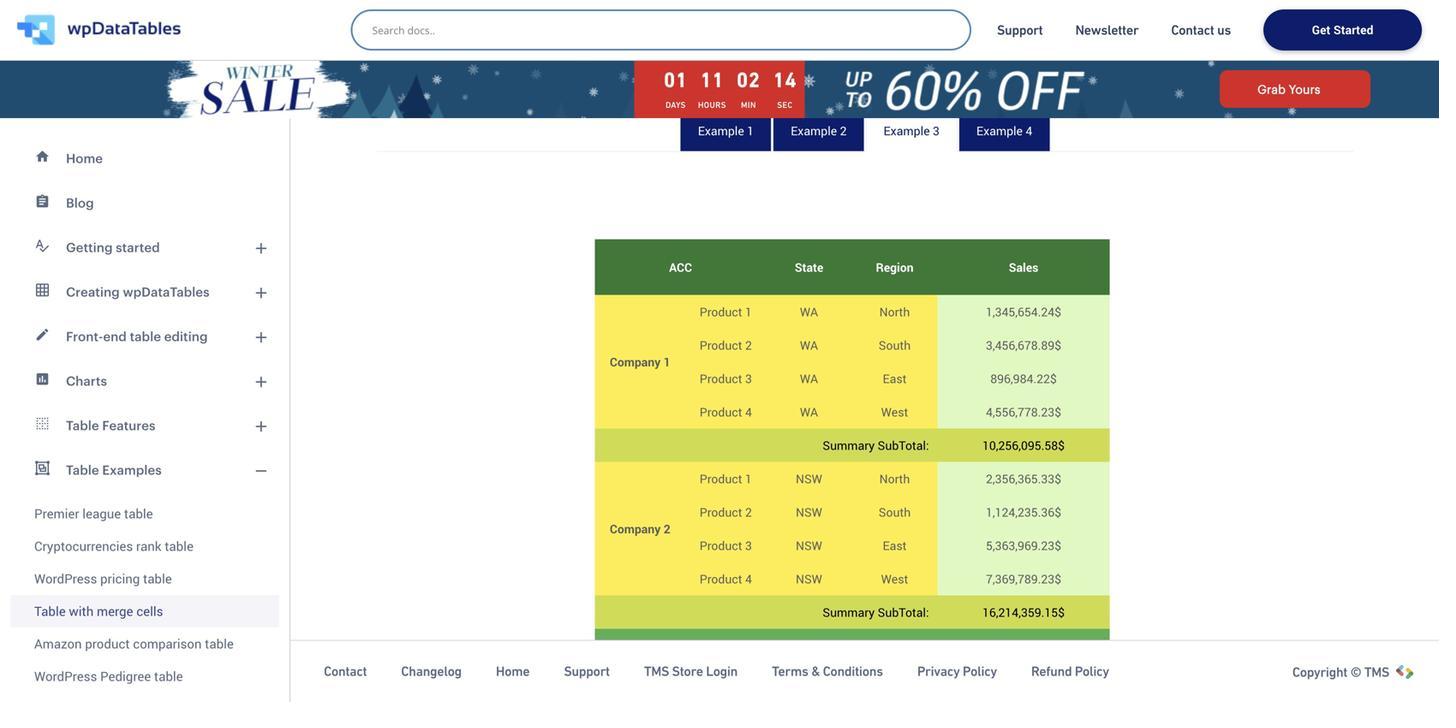 Task type: vqa. For each thing, say whether or not it's contained in the screenshot.


Task type: describe. For each thing, give the bounding box(es) containing it.
example 2 link
[[773, 109, 865, 152]]

table for cryptocurrencies rank table
[[165, 538, 193, 555]]

terms & conditions link
[[772, 663, 883, 680]]

example 4
[[976, 122, 1032, 139]]

1,345,654.24$
[[986, 304, 1061, 320]]

product 3 for nsw
[[700, 538, 752, 554]]

wpdatatables - tables and charts manager wordpress plugin image
[[17, 15, 181, 45]]

table for front-end table editing
[[130, 329, 161, 344]]

2 for nsw
[[745, 504, 752, 520]]

copyright © tms
[[1292, 665, 1389, 680]]

1 horizontal spatial support
[[997, 22, 1043, 38]]

02
[[737, 68, 760, 92]]

table with merge cells
[[34, 603, 163, 620]]

end
[[103, 329, 127, 344]]

table for table with merge cells
[[34, 603, 66, 620]]

charts link
[[10, 359, 279, 403]]

started
[[116, 240, 160, 255]]

0 vertical spatial support link
[[997, 21, 1043, 39]]

product 2 for nsw
[[700, 504, 752, 520]]

contact us
[[1171, 22, 1231, 38]]

table examples
[[66, 463, 162, 478]]

cryptocurrencies rank table link
[[10, 530, 279, 563]]

league
[[82, 505, 121, 523]]

copyright
[[1292, 665, 1347, 680]]

changelog
[[401, 664, 462, 679]]

front-end table editing
[[66, 329, 208, 344]]

11
[[700, 68, 724, 92]]

table features
[[66, 418, 155, 433]]

terms
[[772, 664, 808, 679]]

creating
[[66, 284, 120, 299]]

blog link
[[10, 181, 279, 225]]

1 vertical spatial support
[[564, 664, 610, 679]]

nsw for product 2
[[796, 504, 822, 520]]

nsw for product 4
[[796, 571, 822, 587]]

creating wpdatatables link
[[10, 270, 279, 314]]

3 for nsw
[[745, 538, 752, 554]]

rank
[[136, 538, 161, 555]]

table for wordpress pedigree table
[[154, 668, 183, 685]]

example 4 link
[[958, 109, 1050, 152]]

company 2
[[610, 521, 671, 537]]

yours
[[1289, 82, 1320, 96]]

3 for wa
[[745, 370, 752, 387]]

company 1
[[610, 354, 671, 370]]

nsw for product 3
[[796, 538, 822, 554]]

refund policy
[[1031, 664, 1109, 679]]

table for table examples
[[66, 463, 99, 478]]

5,363,969.23$
[[986, 538, 1061, 554]]

14
[[773, 68, 797, 92]]

tables with merge cells by wpdatatables
[[385, 19, 694, 39]]

product for 7,369,789.23$
[[700, 571, 742, 587]]

company for company 2
[[610, 521, 661, 537]]

0 horizontal spatial wpdatatables
[[123, 284, 210, 299]]

1 horizontal spatial tms
[[1364, 665, 1389, 680]]

west for wa
[[881, 404, 908, 420]]

north for wa
[[879, 304, 910, 320]]

1 nsw from the top
[[796, 471, 822, 487]]

product 4 for nsw
[[700, 571, 752, 587]]

example 3 link
[[866, 109, 958, 152]]

product for 896,984.22$
[[700, 370, 742, 387]]

amazon product comparison table link
[[10, 628, 279, 660]]

table for table features
[[66, 418, 99, 433]]

1 vertical spatial home link
[[496, 663, 530, 680]]

privacy
[[917, 664, 960, 679]]

started
[[1334, 22, 1373, 38]]

table features link
[[10, 403, 279, 448]]

sales
[[1009, 259, 1039, 275]]

©
[[1350, 665, 1361, 680]]

cells for table
[[136, 603, 163, 620]]

grand total:
[[863, 638, 929, 654]]

creating wpdatatables
[[66, 284, 210, 299]]

tms store login
[[644, 664, 738, 679]]

summary subtotal: for 10,256,095.58$
[[823, 437, 929, 454]]

us
[[1217, 22, 1231, 38]]

get started
[[1312, 22, 1373, 38]]

wa for product 4
[[800, 404, 818, 420]]

examples
[[102, 463, 162, 478]]

pricing
[[100, 570, 140, 588]]

01
[[664, 68, 688, 92]]

subtotal: for 16,214,359.15$
[[878, 604, 929, 621]]

merge for table
[[97, 603, 133, 620]]

product for 5,363,969.23$
[[700, 538, 742, 554]]

1 product from the top
[[700, 304, 742, 320]]

contact us link
[[1171, 21, 1231, 39]]

blog
[[66, 195, 94, 210]]

product 4 for wa
[[700, 404, 752, 420]]

example for example 4
[[976, 122, 1023, 139]]

state
[[795, 259, 823, 275]]

changelog link
[[401, 663, 462, 680]]

total:
[[899, 638, 929, 654]]

merge for tables
[[475, 19, 523, 39]]

1 inside 'link'
[[747, 122, 754, 139]]

getting
[[66, 240, 113, 255]]

4,556,778.23$
[[986, 404, 1061, 420]]

example 2
[[791, 122, 847, 139]]

premier league table link
[[10, 493, 279, 530]]

0 horizontal spatial support link
[[564, 663, 610, 680]]

wordpress for wordpress pedigree table
[[34, 668, 97, 685]]

days
[[666, 100, 686, 110]]

refund policy link
[[1031, 663, 1109, 680]]

table for wordpress pricing table
[[143, 570, 172, 588]]

features
[[102, 418, 155, 433]]

east for wa
[[883, 370, 907, 387]]

example for example 2
[[791, 122, 837, 139]]

wordpress for wordpress pricing table
[[34, 570, 97, 588]]

premier league table
[[34, 505, 153, 523]]

policy for privacy policy
[[963, 664, 997, 679]]

table right comparison
[[205, 635, 234, 653]]



Task type: locate. For each thing, give the bounding box(es) containing it.
with for tables
[[438, 19, 471, 39]]

0 horizontal spatial tms
[[644, 664, 669, 679]]

1 vertical spatial home
[[496, 664, 530, 679]]

cells for tables
[[527, 19, 563, 39]]

wpdatatables up 01
[[588, 19, 694, 39]]

grab yours link
[[1220, 70, 1371, 108]]

1 horizontal spatial home link
[[496, 663, 530, 680]]

1 product 2 from the top
[[700, 337, 752, 353]]

2 summary subtotal: from the top
[[823, 604, 929, 621]]

getting started
[[66, 240, 160, 255]]

2 north from the top
[[879, 471, 910, 487]]

3,456,678.89$
[[986, 337, 1061, 353]]

policy right refund
[[1075, 664, 1109, 679]]

5 product from the top
[[700, 471, 742, 487]]

north for nsw
[[879, 471, 910, 487]]

2
[[840, 122, 847, 139], [745, 337, 752, 353], [745, 504, 752, 520], [664, 521, 671, 537]]

example inside "link"
[[791, 122, 837, 139]]

0 vertical spatial product 2
[[700, 337, 752, 353]]

wa for product 3
[[800, 370, 818, 387]]

company for company 1
[[610, 354, 661, 370]]

2 summary from the top
[[823, 604, 875, 621]]

login
[[706, 664, 738, 679]]

editing
[[164, 329, 208, 344]]

3 example from the left
[[884, 122, 930, 139]]

policy inside 'link'
[[1075, 664, 1109, 679]]

0 vertical spatial company
[[610, 354, 661, 370]]

1 vertical spatial summary
[[823, 604, 875, 621]]

1 vertical spatial 4
[[745, 404, 752, 420]]

newsletter link
[[1075, 21, 1139, 39]]

1 horizontal spatial contact
[[1171, 22, 1214, 38]]

example 3
[[884, 122, 940, 139]]

summary for 16,214,359.15$
[[823, 604, 875, 621]]

1 east from the top
[[883, 370, 907, 387]]

front-end table editing link
[[10, 314, 279, 359]]

0 vertical spatial 4
[[1026, 122, 1032, 139]]

1 vertical spatial merge
[[97, 603, 133, 620]]

1 north from the top
[[879, 304, 910, 320]]

subtotal: for 10,256,095.58$
[[878, 437, 929, 454]]

1 policy from the left
[[963, 664, 997, 679]]

0 vertical spatial summary subtotal:
[[823, 437, 929, 454]]

amazon product comparison table
[[34, 635, 234, 653]]

1 wordpress from the top
[[34, 570, 97, 588]]

4 product from the top
[[700, 404, 742, 420]]

Search form search field
[[372, 18, 959, 42]]

product 4
[[700, 404, 752, 420], [700, 571, 752, 587]]

896,984.22$
[[990, 370, 1057, 387]]

product
[[85, 635, 130, 653]]

0 vertical spatial with
[[438, 19, 471, 39]]

0 vertical spatial 3
[[933, 122, 940, 139]]

table examples link
[[10, 448, 279, 493]]

2 for wa
[[745, 337, 752, 353]]

acc
[[669, 259, 692, 275]]

policy
[[963, 664, 997, 679], [1075, 664, 1109, 679]]

tables
[[385, 19, 434, 39]]

1 horizontal spatial merge
[[475, 19, 523, 39]]

contact for contact us
[[1171, 22, 1214, 38]]

cells down wordpress pricing table link
[[136, 603, 163, 620]]

company
[[610, 354, 661, 370], [610, 521, 661, 537]]

cryptocurrencies rank table
[[34, 538, 193, 555]]

with right tables
[[438, 19, 471, 39]]

Search input search field
[[372, 18, 959, 42]]

0 horizontal spatial home
[[66, 151, 103, 166]]

1 vertical spatial south
[[879, 504, 911, 520]]

2 product 2 from the top
[[700, 504, 752, 520]]

wordpress down cryptocurrencies
[[34, 570, 97, 588]]

1 vertical spatial product 1
[[700, 471, 752, 487]]

0 vertical spatial table
[[66, 418, 99, 433]]

2 product from the top
[[700, 337, 742, 353]]

1 vertical spatial cells
[[136, 603, 163, 620]]

example for example 3
[[884, 122, 930, 139]]

get started link
[[1263, 9, 1422, 51]]

wa
[[800, 304, 818, 320], [800, 337, 818, 353], [800, 370, 818, 387], [800, 404, 818, 420]]

3 product from the top
[[700, 370, 742, 387]]

merge down pricing
[[97, 603, 133, 620]]

1 vertical spatial product 2
[[700, 504, 752, 520]]

product 3 for wa
[[700, 370, 752, 387]]

south for wa
[[879, 337, 911, 353]]

16,214,359.15$
[[983, 604, 1065, 621]]

example
[[698, 122, 744, 139], [791, 122, 837, 139], [884, 122, 930, 139], [976, 122, 1023, 139]]

2,356,365.33$
[[986, 471, 1061, 487]]

merge left by
[[475, 19, 523, 39]]

product 1 for company 1
[[700, 304, 752, 320]]

2 example from the left
[[791, 122, 837, 139]]

0 vertical spatial subtotal:
[[878, 437, 929, 454]]

1 vertical spatial wpdatatables
[[123, 284, 210, 299]]

store
[[672, 664, 703, 679]]

1 horizontal spatial support link
[[997, 21, 1043, 39]]

tms
[[644, 664, 669, 679], [1364, 665, 1389, 680]]

1 vertical spatial east
[[883, 538, 907, 554]]

example for example 1
[[698, 122, 744, 139]]

merge
[[475, 19, 523, 39], [97, 603, 133, 620]]

table right end
[[130, 329, 161, 344]]

privacy policy
[[917, 664, 997, 679]]

product for 3,456,678.89$
[[700, 337, 742, 353]]

1 vertical spatial product 4
[[700, 571, 752, 587]]

4 wa from the top
[[800, 404, 818, 420]]

cells left by
[[527, 19, 563, 39]]

1 vertical spatial with
[[69, 603, 94, 620]]

1 horizontal spatial policy
[[1075, 664, 1109, 679]]

product 2
[[700, 337, 752, 353], [700, 504, 752, 520]]

1 horizontal spatial wpdatatables
[[588, 19, 694, 39]]

10,256,095.58$
[[983, 437, 1065, 454]]

west for nsw
[[881, 571, 908, 587]]

table down comparison
[[154, 668, 183, 685]]

2 vertical spatial 3
[[745, 538, 752, 554]]

home
[[66, 151, 103, 166], [496, 664, 530, 679]]

wordpress inside the wordpress pedigree table link
[[34, 668, 97, 685]]

terms & conditions
[[772, 664, 883, 679]]

table down charts
[[66, 418, 99, 433]]

2 policy from the left
[[1075, 664, 1109, 679]]

2 nsw from the top
[[796, 504, 822, 520]]

0 vertical spatial product 4
[[700, 404, 752, 420]]

1 summary from the top
[[823, 437, 875, 454]]

0 vertical spatial product 3
[[700, 370, 752, 387]]

0 vertical spatial contact
[[1171, 22, 1214, 38]]

4 nsw from the top
[[796, 571, 822, 587]]

7 product from the top
[[700, 538, 742, 554]]

tms inside tms store login link
[[644, 664, 669, 679]]

home right changelog link on the bottom left of page
[[496, 664, 530, 679]]

example inside 'link'
[[698, 122, 744, 139]]

refund
[[1031, 664, 1072, 679]]

with for table
[[69, 603, 94, 620]]

getting started link
[[10, 225, 279, 270]]

0 horizontal spatial merge
[[97, 603, 133, 620]]

2 product 3 from the top
[[700, 538, 752, 554]]

table up premier league table
[[66, 463, 99, 478]]

table up 'amazon'
[[34, 603, 66, 620]]

4 example from the left
[[976, 122, 1023, 139]]

1 company from the top
[[610, 354, 661, 370]]

4 for nsw
[[745, 571, 752, 587]]

policy for refund policy
[[1075, 664, 1109, 679]]

1 vertical spatial table
[[66, 463, 99, 478]]

2 for product 1
[[664, 521, 671, 537]]

premier
[[34, 505, 79, 523]]

subtotal:
[[878, 437, 929, 454], [878, 604, 929, 621]]

1 product 3 from the top
[[700, 370, 752, 387]]

1 product 4 from the top
[[700, 404, 752, 420]]

2 product 4 from the top
[[700, 571, 752, 587]]

4 for wa
[[745, 404, 752, 420]]

product for 1,124,235.36$
[[700, 504, 742, 520]]

with down the "wordpress pricing table"
[[69, 603, 94, 620]]

2 west from the top
[[881, 571, 908, 587]]

0 vertical spatial summary
[[823, 437, 875, 454]]

hours
[[698, 100, 726, 110]]

2 subtotal: from the top
[[878, 604, 929, 621]]

wpdatatables
[[588, 19, 694, 39], [123, 284, 210, 299]]

1 horizontal spatial cells
[[527, 19, 563, 39]]

1 vertical spatial north
[[879, 471, 910, 487]]

1,124,235.36$
[[986, 504, 1061, 520]]

0 horizontal spatial cells
[[136, 603, 163, 620]]

1 vertical spatial wordpress
[[34, 668, 97, 685]]

grand
[[863, 638, 896, 654]]

26,470,454.73$
[[981, 638, 1066, 654]]

sec
[[777, 100, 793, 110]]

summary
[[823, 437, 875, 454], [823, 604, 875, 621]]

home link
[[10, 136, 279, 181], [496, 663, 530, 680]]

tms right ©
[[1364, 665, 1389, 680]]

tms store login link
[[644, 663, 738, 680]]

2 company from the top
[[610, 521, 661, 537]]

north
[[879, 304, 910, 320], [879, 471, 910, 487]]

0 vertical spatial east
[[883, 370, 907, 387]]

1 summary subtotal: from the top
[[823, 437, 929, 454]]

table
[[130, 329, 161, 344], [124, 505, 153, 523], [165, 538, 193, 555], [143, 570, 172, 588], [205, 635, 234, 653], [154, 668, 183, 685]]

7,369,789.23$
[[986, 571, 1061, 587]]

0 horizontal spatial support
[[564, 664, 610, 679]]

0 vertical spatial product 1
[[700, 304, 752, 320]]

cells
[[527, 19, 563, 39], [136, 603, 163, 620]]

8 product from the top
[[700, 571, 742, 587]]

grab yours
[[1257, 82, 1320, 96]]

charts
[[66, 373, 107, 388]]

table for premier league table
[[124, 505, 153, 523]]

wordpress
[[34, 570, 97, 588], [34, 668, 97, 685]]

product 3
[[700, 370, 752, 387], [700, 538, 752, 554]]

tms left store
[[644, 664, 669, 679]]

table with merge cells link
[[10, 595, 279, 628]]

0 horizontal spatial policy
[[963, 664, 997, 679]]

1 south from the top
[[879, 337, 911, 353]]

policy right privacy
[[963, 664, 997, 679]]

0 horizontal spatial home link
[[10, 136, 279, 181]]

support link
[[997, 21, 1043, 39], [564, 663, 610, 680]]

pedigree
[[100, 668, 151, 685]]

wpdatatables up editing
[[123, 284, 210, 299]]

2 inside "link"
[[840, 122, 847, 139]]

wordpress pricing table
[[34, 570, 172, 588]]

product for 4,556,778.23$
[[700, 404, 742, 420]]

home link up blog
[[10, 136, 279, 181]]

2 east from the top
[[883, 538, 907, 554]]

1 vertical spatial summary subtotal:
[[823, 604, 929, 621]]

2 vertical spatial 4
[[745, 571, 752, 587]]

2 product 1 from the top
[[700, 471, 752, 487]]

wordpress down 'amazon'
[[34, 668, 97, 685]]

1 vertical spatial west
[[881, 571, 908, 587]]

2 vertical spatial table
[[34, 603, 66, 620]]

south for nsw
[[879, 504, 911, 520]]

2 wordpress from the top
[[34, 668, 97, 685]]

0 vertical spatial merge
[[475, 19, 523, 39]]

1 west from the top
[[881, 404, 908, 420]]

comparison
[[133, 635, 202, 653]]

0 vertical spatial cells
[[527, 19, 563, 39]]

2 wa from the top
[[800, 337, 818, 353]]

wordpress pricing table link
[[10, 563, 279, 595]]

1 wa from the top
[[800, 304, 818, 320]]

0 vertical spatial wordpress
[[34, 570, 97, 588]]

get
[[1312, 22, 1331, 38]]

0 vertical spatial west
[[881, 404, 908, 420]]

contact for contact
[[324, 664, 367, 679]]

home link right changelog link on the bottom left of page
[[496, 663, 530, 680]]

1 product 1 from the top
[[700, 304, 752, 320]]

south
[[879, 337, 911, 353], [879, 504, 911, 520]]

example 1
[[698, 122, 754, 139]]

east for nsw
[[883, 538, 907, 554]]

privacy policy link
[[917, 663, 997, 680]]

newsletter
[[1075, 22, 1139, 38]]

1 vertical spatial 3
[[745, 370, 752, 387]]

0 vertical spatial home link
[[10, 136, 279, 181]]

2 south from the top
[[879, 504, 911, 520]]

table up cryptocurrencies rank table link
[[124, 505, 153, 523]]

0 horizontal spatial with
[[69, 603, 94, 620]]

0 vertical spatial wpdatatables
[[588, 19, 694, 39]]

0 vertical spatial home
[[66, 151, 103, 166]]

summary for 10,256,095.58$
[[823, 437, 875, 454]]

summary subtotal:
[[823, 437, 929, 454], [823, 604, 929, 621]]

1 vertical spatial company
[[610, 521, 661, 537]]

1 horizontal spatial home
[[496, 664, 530, 679]]

contact link
[[324, 663, 367, 680]]

product 2 for wa
[[700, 337, 752, 353]]

0 vertical spatial support
[[997, 22, 1043, 38]]

region
[[876, 259, 914, 275]]

grab
[[1257, 82, 1286, 96]]

1 vertical spatial support link
[[564, 663, 610, 680]]

&
[[811, 664, 820, 679]]

3 nsw from the top
[[796, 538, 822, 554]]

by
[[567, 19, 584, 39]]

1 vertical spatial contact
[[324, 664, 367, 679]]

summary subtotal: for 16,214,359.15$
[[823, 604, 929, 621]]

wa for product 2
[[800, 337, 818, 353]]

table right rank
[[165, 538, 193, 555]]

table inside 'link'
[[66, 418, 99, 433]]

0 vertical spatial south
[[879, 337, 911, 353]]

0 vertical spatial north
[[879, 304, 910, 320]]

home up blog
[[66, 151, 103, 166]]

3 wa from the top
[[800, 370, 818, 387]]

1 horizontal spatial with
[[438, 19, 471, 39]]

0 horizontal spatial contact
[[324, 664, 367, 679]]

6 product from the top
[[700, 504, 742, 520]]

table down rank
[[143, 570, 172, 588]]

1 vertical spatial subtotal:
[[878, 604, 929, 621]]

wordpress inside wordpress pricing table link
[[34, 570, 97, 588]]

4
[[1026, 122, 1032, 139], [745, 404, 752, 420], [745, 571, 752, 587]]

product
[[700, 304, 742, 320], [700, 337, 742, 353], [700, 370, 742, 387], [700, 404, 742, 420], [700, 471, 742, 487], [700, 504, 742, 520], [700, 538, 742, 554], [700, 571, 742, 587]]

product 1 for company 2
[[700, 471, 752, 487]]

1 example from the left
[[698, 122, 744, 139]]

1 subtotal: from the top
[[878, 437, 929, 454]]

1 vertical spatial product 3
[[700, 538, 752, 554]]

min
[[741, 100, 756, 110]]



